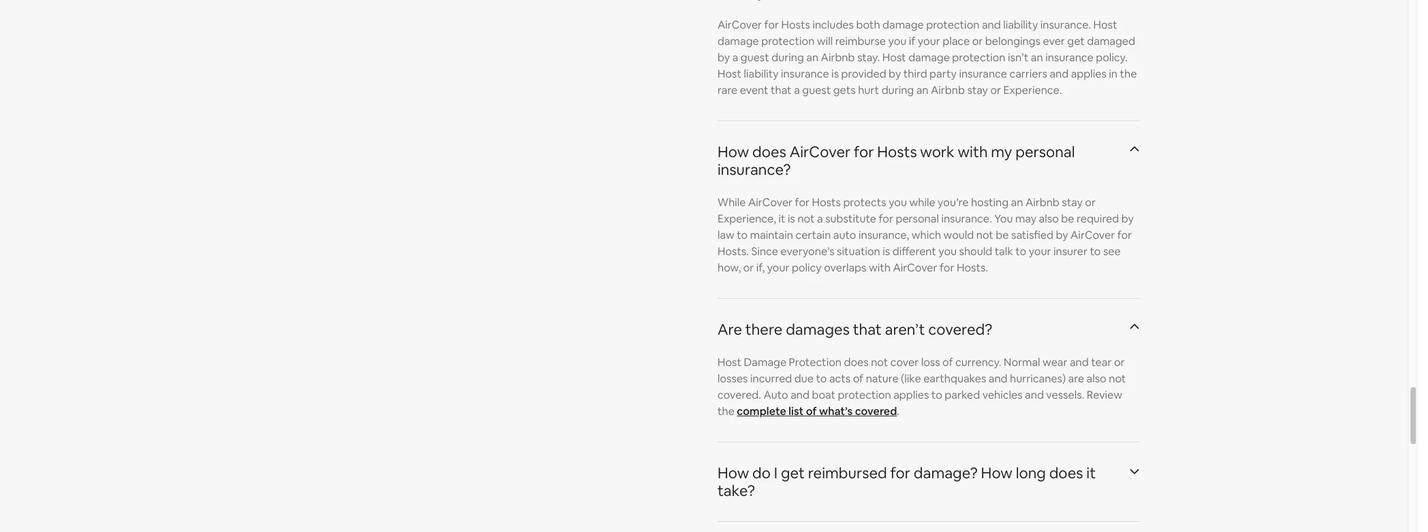 Task type: describe. For each thing, give the bounding box(es) containing it.
includes
[[813, 18, 854, 32]]

complete list of what's covered .
[[737, 405, 899, 419]]

third
[[903, 67, 927, 81]]

which
[[912, 228, 941, 243]]

different
[[892, 245, 936, 259]]

may
[[1015, 212, 1037, 226]]

situation
[[837, 245, 880, 259]]

by up rare
[[718, 50, 730, 65]]

damaged
[[1087, 34, 1135, 48]]

how left long
[[981, 464, 1012, 483]]

0 horizontal spatial a
[[732, 50, 738, 65]]

does inside how do i get reimbursed for damage? how long does it take?
[[1049, 464, 1083, 483]]

1 vertical spatial guest
[[802, 83, 831, 97]]

while aircover for hosts protects you while you're hosting an airbnb stay or experience, it is not a substitute for personal insurance. you may also be required by law to maintain certain auto insurance, which would not be satisfied by aircover for hosts. since everyone's situation is different you should talk to your insurer to see how, or if, your policy overlaps with aircover for hosts.
[[718, 196, 1134, 275]]

an inside while aircover for hosts protects you while you're hosting an airbnb stay or experience, it is not a substitute for personal insurance. you may also be required by law to maintain certain auto insurance, which would not be satisfied by aircover for hosts. since everyone's situation is different you should talk to your insurer to see how, or if, your policy overlaps with aircover for hosts.
[[1011, 196, 1023, 210]]

get inside aircover for hosts includes both damage protection and liability insurance. host damage protection will reimburse you if your place or belongings ever get damaged by a guest during an airbnb stay. host damage protection isn't an insurance policy. host liability insurance is provided by third party insurance carriers and applies in the rare event that a guest gets hurt during an airbnb stay or experience.
[[1067, 34, 1085, 48]]

0 vertical spatial be
[[1061, 212, 1074, 226]]

substitute
[[825, 212, 876, 226]]

that inside dropdown button
[[853, 320, 882, 339]]

rare
[[718, 83, 737, 97]]

vessels.
[[1046, 388, 1084, 403]]

damages
[[786, 320, 850, 339]]

policy.
[[1096, 50, 1127, 65]]

list
[[789, 405, 804, 419]]

2 horizontal spatial insurance
[[1045, 50, 1093, 65]]

or inside host damage protection does not cover loss of currency. normal wear and tear or losses incurred due to acts of nature (like earthquakes and hurricanes) are also not covered. auto and boat protection applies to parked vehicles and vessels. review the
[[1114, 356, 1125, 370]]

are there damages that aren't covered? button
[[718, 305, 1140, 355]]

0 vertical spatial damage
[[882, 18, 924, 32]]

would
[[943, 228, 974, 243]]

a inside while aircover for hosts protects you while you're hosting an airbnb stay or experience, it is not a substitute for personal insurance. you may also be required by law to maintain certain auto insurance, which would not be satisfied by aircover for hosts. since everyone's situation is different you should talk to your insurer to see how, or if, your policy overlaps with aircover for hosts.
[[817, 212, 823, 226]]

insurance?
[[718, 160, 791, 179]]

1 horizontal spatial insurance
[[959, 67, 1007, 81]]

to up boat
[[816, 372, 827, 386]]

you inside aircover for hosts includes both damage protection and liability insurance. host damage protection will reimburse you if your place or belongings ever get damaged by a guest during an airbnb stay. host damage protection isn't an insurance policy. host liability insurance is provided by third party insurance carriers and applies in the rare event that a guest gets hurt during an airbnb stay or experience.
[[888, 34, 906, 48]]

0 horizontal spatial guest
[[741, 50, 769, 65]]

reimbursed
[[808, 464, 887, 483]]

airbnb inside while aircover for hosts protects you while you're hosting an airbnb stay or experience, it is not a substitute for personal insurance. you may also be required by law to maintain certain auto insurance, which would not be satisfied by aircover for hosts. since everyone's situation is different you should talk to your insurer to see how, or if, your policy overlaps with aircover for hosts.
[[1025, 196, 1059, 210]]

an down will at the right of page
[[806, 50, 818, 65]]

insurance. inside while aircover for hosts protects you while you're hosting an airbnb stay or experience, it is not a substitute for personal insurance. you may also be required by law to maintain certain auto insurance, which would not be satisfied by aircover for hosts. since everyone's situation is different you should talk to your insurer to see how, or if, your policy overlaps with aircover for hosts.
[[941, 212, 992, 226]]

for up insurance,
[[879, 212, 893, 226]]

since
[[751, 245, 778, 259]]

your inside aircover for hosts includes both damage protection and liability insurance. host damage protection will reimburse you if your place or belongings ever get damaged by a guest during an airbnb stay. host damage protection isn't an insurance policy. host liability insurance is provided by third party insurance carriers and applies in the rare event that a guest gets hurt during an airbnb stay or experience.
[[918, 34, 940, 48]]

the inside aircover for hosts includes both damage protection and liability insurance. host damage protection will reimburse you if your place or belongings ever get damaged by a guest during an airbnb stay. host damage protection isn't an insurance policy. host liability insurance is provided by third party insurance carriers and applies in the rare event that a guest gets hurt during an airbnb stay or experience.
[[1120, 67, 1137, 81]]

tear
[[1091, 356, 1112, 370]]

acts
[[829, 372, 851, 386]]

1 vertical spatial you
[[889, 196, 907, 210]]

reimburse
[[835, 34, 886, 48]]

with inside while aircover for hosts protects you while you're hosting an airbnb stay or experience, it is not a substitute for personal insurance. you may also be required by law to maintain certain auto insurance, which would not be satisfied by aircover for hosts. since everyone's situation is different you should talk to your insurer to see how, or if, your policy overlaps with aircover for hosts.
[[869, 261, 891, 275]]

0 horizontal spatial insurance
[[781, 67, 829, 81]]

for up certain
[[795, 196, 810, 210]]

protection down place
[[952, 50, 1005, 65]]

how,
[[718, 261, 741, 275]]

work
[[920, 142, 954, 161]]

due
[[794, 372, 814, 386]]

covered.
[[718, 388, 761, 403]]

see
[[1103, 245, 1121, 259]]

or left the experience. at the right
[[990, 83, 1001, 97]]

required
[[1077, 212, 1119, 226]]

protects
[[843, 196, 886, 210]]

host damage protection does not cover loss of currency. normal wear and tear or losses incurred due to acts of nature (like earthquakes and hurricanes) are also not covered. auto and boat protection applies to parked vehicles and vessels. review the
[[718, 356, 1126, 419]]

parked
[[945, 388, 980, 403]]

damage?
[[914, 464, 978, 483]]

both
[[856, 18, 880, 32]]

it inside how do i get reimbursed for damage? how long does it take?
[[1086, 464, 1096, 483]]

0 horizontal spatial of
[[806, 405, 817, 419]]

are there damages that aren't covered?
[[718, 320, 992, 339]]

and right carriers
[[1050, 67, 1069, 81]]

0 horizontal spatial is
[[788, 212, 795, 226]]

cover
[[890, 356, 919, 370]]

aren't
[[885, 320, 925, 339]]

hosting
[[971, 196, 1009, 210]]

aircover inside how does aircover for hosts work with my personal insurance?
[[790, 142, 851, 161]]

carriers
[[1009, 67, 1047, 81]]

for up 'see'
[[1117, 228, 1132, 243]]

my
[[991, 142, 1012, 161]]

losses
[[718, 372, 748, 386]]

overlaps
[[824, 261, 866, 275]]

2 vertical spatial your
[[767, 261, 789, 275]]

there
[[745, 320, 783, 339]]

with inside how does aircover for hosts work with my personal insurance?
[[958, 142, 988, 161]]

currency.
[[955, 356, 1001, 370]]

it inside while aircover for hosts protects you while you're hosting an airbnb stay or experience, it is not a substitute for personal insurance. you may also be required by law to maintain certain auto insurance, which would not be satisfied by aircover for hosts. since everyone's situation is different you should talk to your insurer to see how, or if, your policy overlaps with aircover for hosts.
[[778, 212, 785, 226]]

in
[[1109, 67, 1118, 81]]

auto
[[764, 388, 788, 403]]

protection up place
[[926, 18, 979, 32]]

hosts inside how does aircover for hosts work with my personal insurance?
[[877, 142, 917, 161]]

covered
[[855, 405, 897, 419]]

earthquakes
[[923, 372, 986, 386]]

protection left will at the right of page
[[761, 34, 815, 48]]

hosts inside aircover for hosts includes both damage protection and liability insurance. host damage protection will reimburse you if your place or belongings ever get damaged by a guest during an airbnb stay. host damage protection isn't an insurance policy. host liability insurance is provided by third party insurance carriers and applies in the rare event that a guest gets hurt during an airbnb stay or experience.
[[781, 18, 810, 32]]

covered?
[[928, 320, 992, 339]]

aircover down required
[[1071, 228, 1115, 243]]

that inside aircover for hosts includes both damage protection and liability insurance. host damage protection will reimburse you if your place or belongings ever get damaged by a guest during an airbnb stay. host damage protection isn't an insurance policy. host liability insurance is provided by third party insurance carriers and applies in the rare event that a guest gets hurt during an airbnb stay or experience.
[[771, 83, 792, 97]]

belongings
[[985, 34, 1041, 48]]

stay.
[[857, 50, 880, 65]]

how does aircover for hosts work with my personal insurance?
[[718, 142, 1075, 179]]

i
[[774, 464, 778, 483]]

auto
[[833, 228, 856, 243]]

talk
[[995, 245, 1013, 259]]

insurance,
[[859, 228, 909, 243]]

and down the hurricanes)
[[1025, 388, 1044, 403]]

stay inside aircover for hosts includes both damage protection and liability insurance. host damage protection will reimburse you if your place or belongings ever get damaged by a guest during an airbnb stay. host damage protection isn't an insurance policy. host liability insurance is provided by third party insurance carriers and applies in the rare event that a guest gets hurt during an airbnb stay or experience.
[[967, 83, 988, 97]]

maintain
[[750, 228, 793, 243]]

how do i get reimbursed for damage? how long does it take?
[[718, 464, 1096, 501]]

while
[[909, 196, 935, 210]]

0 horizontal spatial be
[[996, 228, 1009, 243]]

loss
[[921, 356, 940, 370]]

stay inside while aircover for hosts protects you while you're hosting an airbnb stay or experience, it is not a substitute for personal insurance. you may also be required by law to maintain certain auto insurance, which would not be satisfied by aircover for hosts. since everyone's situation is different you should talk to your insurer to see how, or if, your policy overlaps with aircover for hosts.
[[1062, 196, 1083, 210]]

long
[[1016, 464, 1046, 483]]

for down would
[[940, 261, 954, 275]]

by left third
[[889, 67, 901, 81]]

not up should
[[976, 228, 993, 243]]

the inside host damage protection does not cover loss of currency. normal wear and tear or losses incurred due to acts of nature (like earthquakes and hurricanes) are also not covered. auto and boat protection applies to parked vehicles and vessels. review the
[[718, 405, 734, 419]]

while
[[718, 196, 746, 210]]

does inside host damage protection does not cover loss of currency. normal wear and tear or losses incurred due to acts of nature (like earthquakes and hurricanes) are also not covered. auto and boat protection applies to parked vehicles and vessels. review the
[[844, 356, 869, 370]]

an up carriers
[[1031, 50, 1043, 65]]

and up list
[[791, 388, 809, 403]]

wear
[[1043, 356, 1067, 370]]

also inside while aircover for hosts protects you while you're hosting an airbnb stay or experience, it is not a substitute for personal insurance. you may also be required by law to maintain certain auto insurance, which would not be satisfied by aircover for hosts. since everyone's situation is different you should talk to your insurer to see how, or if, your policy overlaps with aircover for hosts.
[[1039, 212, 1059, 226]]

satisfied
[[1011, 228, 1053, 243]]

are
[[1068, 372, 1084, 386]]

place
[[943, 34, 970, 48]]

(like
[[901, 372, 921, 386]]

how for how does aircover for hosts work with my personal insurance?
[[718, 142, 749, 161]]

review
[[1087, 388, 1122, 403]]

aircover down different at the top right of page
[[893, 261, 937, 275]]

is inside aircover for hosts includes both damage protection and liability insurance. host damage protection will reimburse you if your place or belongings ever get damaged by a guest during an airbnb stay. host damage protection isn't an insurance policy. host liability insurance is provided by third party insurance carriers and applies in the rare event that a guest gets hurt during an airbnb stay or experience.
[[831, 67, 839, 81]]

1 horizontal spatial hosts.
[[957, 261, 988, 275]]

aircover up experience,
[[748, 196, 793, 210]]

event
[[740, 83, 768, 97]]



Task type: locate. For each thing, give the bounding box(es) containing it.
insurance. inside aircover for hosts includes both damage protection and liability insurance. host damage protection will reimburse you if your place or belongings ever get damaged by a guest during an airbnb stay. host damage protection isn't an insurance policy. host liability insurance is provided by third party insurance carriers and applies in the rare event that a guest gets hurt during an airbnb stay or experience.
[[1040, 18, 1091, 32]]

also
[[1039, 212, 1059, 226], [1087, 372, 1106, 386]]

hosts. up how,
[[718, 245, 749, 259]]

guest left the gets
[[802, 83, 831, 97]]

insurer
[[1053, 245, 1087, 259]]

guest
[[741, 50, 769, 65], [802, 83, 831, 97]]

0 horizontal spatial with
[[869, 261, 891, 275]]

applies
[[1071, 67, 1106, 81], [893, 388, 929, 403]]

your down the satisfied
[[1029, 245, 1051, 259]]

hurt
[[858, 83, 879, 97]]

are
[[718, 320, 742, 339]]

1 horizontal spatial with
[[958, 142, 988, 161]]

airbnb down will at the right of page
[[821, 50, 855, 65]]

a up certain
[[817, 212, 823, 226]]

2 horizontal spatial hosts
[[877, 142, 917, 161]]

2 horizontal spatial a
[[817, 212, 823, 226]]

during
[[772, 50, 804, 65], [881, 83, 914, 97]]

hosts left work at the top right of the page
[[877, 142, 917, 161]]

1 vertical spatial during
[[881, 83, 914, 97]]

1 horizontal spatial is
[[831, 67, 839, 81]]

1 horizontal spatial that
[[853, 320, 882, 339]]

that left aren't
[[853, 320, 882, 339]]

0 vertical spatial with
[[958, 142, 988, 161]]

0 vertical spatial liability
[[1003, 18, 1038, 32]]

you left while
[[889, 196, 907, 210]]

for left damage?
[[890, 464, 910, 483]]

be down the you
[[996, 228, 1009, 243]]

experience,
[[718, 212, 776, 226]]

vehicles
[[982, 388, 1023, 403]]

0 horizontal spatial does
[[752, 142, 786, 161]]

gets
[[833, 83, 856, 97]]

does
[[752, 142, 786, 161], [844, 356, 869, 370], [1049, 464, 1083, 483]]

does inside how does aircover for hosts work with my personal insurance?
[[752, 142, 786, 161]]

you down would
[[938, 245, 957, 259]]

1 vertical spatial of
[[853, 372, 863, 386]]

how do i get reimbursed for damage? how long does it take? button
[[718, 448, 1140, 516]]

1 vertical spatial applies
[[893, 388, 929, 403]]

it right long
[[1086, 464, 1096, 483]]

certain
[[795, 228, 831, 243]]

how does aircover for hosts work with my personal insurance? button
[[718, 127, 1140, 195]]

0 horizontal spatial that
[[771, 83, 792, 97]]

hurricanes)
[[1010, 372, 1066, 386]]

or left if,
[[743, 261, 754, 275]]

1 horizontal spatial a
[[794, 83, 800, 97]]

complete list of what's covered link
[[737, 405, 897, 419]]

0 horizontal spatial stay
[[967, 83, 988, 97]]

if
[[909, 34, 915, 48]]

2 vertical spatial is
[[883, 245, 890, 259]]

provided
[[841, 67, 886, 81]]

is up the gets
[[831, 67, 839, 81]]

party
[[930, 67, 957, 81]]

your right if
[[918, 34, 940, 48]]

1 horizontal spatial insurance.
[[1040, 18, 1091, 32]]

damage
[[882, 18, 924, 32], [718, 34, 759, 48], [908, 50, 950, 65]]

1 horizontal spatial during
[[881, 83, 914, 97]]

a up rare
[[732, 50, 738, 65]]

applies inside host damage protection does not cover loss of currency. normal wear and tear or losses incurred due to acts of nature (like earthquakes and hurricanes) are also not covered. auto and boat protection applies to parked vehicles and vessels. review the
[[893, 388, 929, 403]]

do
[[752, 464, 771, 483]]

1 horizontal spatial also
[[1087, 372, 1106, 386]]

0 vertical spatial airbnb
[[821, 50, 855, 65]]

stay
[[967, 83, 988, 97], [1062, 196, 1083, 210]]

if,
[[756, 261, 765, 275]]

1 horizontal spatial of
[[853, 372, 863, 386]]

for inside how does aircover for hosts work with my personal insurance?
[[854, 142, 874, 161]]

0 vertical spatial also
[[1039, 212, 1059, 226]]

0 horizontal spatial during
[[772, 50, 804, 65]]

also inside host damage protection does not cover loss of currency. normal wear and tear or losses incurred due to acts of nature (like earthquakes and hurricanes) are also not covered. auto and boat protection applies to parked vehicles and vessels. review the
[[1087, 372, 1106, 386]]

take?
[[718, 482, 755, 501]]

2 vertical spatial hosts
[[812, 196, 841, 210]]

1 vertical spatial insurance.
[[941, 212, 992, 226]]

0 vertical spatial during
[[772, 50, 804, 65]]

insurance down ever
[[1045, 50, 1093, 65]]

hosts left includes
[[781, 18, 810, 32]]

damage up if
[[882, 18, 924, 32]]

you
[[994, 212, 1013, 226]]

1 vertical spatial hosts
[[877, 142, 917, 161]]

for
[[764, 18, 779, 32], [854, 142, 874, 161], [795, 196, 810, 210], [879, 212, 893, 226], [1117, 228, 1132, 243], [940, 261, 954, 275], [890, 464, 910, 483]]

0 vertical spatial stay
[[967, 83, 988, 97]]

of
[[942, 356, 953, 370], [853, 372, 863, 386], [806, 405, 817, 419]]

law
[[718, 228, 734, 243]]

0 horizontal spatial hosts
[[781, 18, 810, 32]]

personal
[[1015, 142, 1075, 161], [896, 212, 939, 226]]

personal inside how does aircover for hosts work with my personal insurance?
[[1015, 142, 1075, 161]]

0 vertical spatial applies
[[1071, 67, 1106, 81]]

2 horizontal spatial of
[[942, 356, 953, 370]]

to right 'talk'
[[1015, 245, 1026, 259]]

1 horizontal spatial be
[[1061, 212, 1074, 226]]

2 vertical spatial you
[[938, 245, 957, 259]]

personal inside while aircover for hosts protects you while you're hosting an airbnb stay or experience, it is not a substitute for personal insurance. you may also be required by law to maintain certain auto insurance, which would not be satisfied by aircover for hosts. since everyone's situation is different you should talk to your insurer to see how, or if, your policy overlaps with aircover for hosts.
[[896, 212, 939, 226]]

nature
[[866, 372, 899, 386]]

how for how do i get reimbursed for damage? how long does it take?
[[718, 464, 749, 483]]

guest up event at the top
[[741, 50, 769, 65]]

host up losses
[[718, 356, 741, 370]]

not up nature
[[871, 356, 888, 370]]

is down insurance,
[[883, 245, 890, 259]]

protection up covered
[[838, 388, 891, 403]]

1 horizontal spatial it
[[1086, 464, 1096, 483]]

airbnb up may
[[1025, 196, 1059, 210]]

by right required
[[1121, 212, 1134, 226]]

0 horizontal spatial also
[[1039, 212, 1059, 226]]

1 vertical spatial liability
[[744, 67, 779, 81]]

0 vertical spatial hosts
[[781, 18, 810, 32]]

is up "maintain"
[[788, 212, 795, 226]]

applies down (like
[[893, 388, 929, 403]]

an
[[806, 50, 818, 65], [1031, 50, 1043, 65], [916, 83, 928, 97], [1011, 196, 1023, 210]]

0 vertical spatial it
[[778, 212, 785, 226]]

aircover for hosts includes both damage protection and liability insurance. host damage protection will reimburse you if your place or belongings ever get damaged by a guest during an airbnb stay. host damage protection isn't an insurance policy. host liability insurance is provided by third party insurance carriers and applies in the rare event that a guest gets hurt during an airbnb stay or experience.
[[718, 18, 1137, 97]]

0 horizontal spatial applies
[[893, 388, 929, 403]]

0 horizontal spatial it
[[778, 212, 785, 226]]

you're
[[938, 196, 969, 210]]

get right the i
[[781, 464, 805, 483]]

1 horizontal spatial hosts
[[812, 196, 841, 210]]

of right loss
[[942, 356, 953, 370]]

damage
[[744, 356, 786, 370]]

and up are
[[1070, 356, 1089, 370]]

1 vertical spatial with
[[869, 261, 891, 275]]

for inside aircover for hosts includes both damage protection and liability insurance. host damage protection will reimburse you if your place or belongings ever get damaged by a guest during an airbnb stay. host damage protection isn't an insurance policy. host liability insurance is provided by third party insurance carriers and applies in the rare event that a guest gets hurt during an airbnb stay or experience.
[[764, 18, 779, 32]]

does down event at the top
[[752, 142, 786, 161]]

.
[[897, 405, 899, 419]]

1 horizontal spatial stay
[[1062, 196, 1083, 210]]

not up certain
[[798, 212, 815, 226]]

0 vertical spatial the
[[1120, 67, 1137, 81]]

applies inside aircover for hosts includes both damage protection and liability insurance. host damage protection will reimburse you if your place or belongings ever get damaged by a guest during an airbnb stay. host damage protection isn't an insurance policy. host liability insurance is provided by third party insurance carriers and applies in the rare event that a guest gets hurt during an airbnb stay or experience.
[[1071, 67, 1106, 81]]

hosts.
[[718, 245, 749, 259], [957, 261, 988, 275]]

insurance. up would
[[941, 212, 992, 226]]

your right if,
[[767, 261, 789, 275]]

0 horizontal spatial hosts.
[[718, 245, 749, 259]]

and up vehicles
[[989, 372, 1008, 386]]

1 horizontal spatial the
[[1120, 67, 1137, 81]]

protection inside host damage protection does not cover loss of currency. normal wear and tear or losses incurred due to acts of nature (like earthquakes and hurricanes) are also not covered. auto and boat protection applies to parked vehicles and vessels. review the
[[838, 388, 891, 403]]

0 vertical spatial of
[[942, 356, 953, 370]]

host inside host damage protection does not cover loss of currency. normal wear and tear or losses incurred due to acts of nature (like earthquakes and hurricanes) are also not covered. auto and boat protection applies to parked vehicles and vessels. review the
[[718, 356, 741, 370]]

does up acts
[[844, 356, 869, 370]]

1 vertical spatial does
[[844, 356, 869, 370]]

with left my on the right
[[958, 142, 988, 161]]

boat
[[812, 388, 835, 403]]

personal right my on the right
[[1015, 142, 1075, 161]]

for inside how do i get reimbursed for damage? how long does it take?
[[890, 464, 910, 483]]

should
[[959, 245, 992, 259]]

normal
[[1004, 356, 1040, 370]]

be left required
[[1061, 212, 1074, 226]]

and up belongings
[[982, 18, 1001, 32]]

1 vertical spatial be
[[996, 228, 1009, 243]]

0 horizontal spatial your
[[767, 261, 789, 275]]

your
[[918, 34, 940, 48], [1029, 245, 1051, 259], [767, 261, 789, 275]]

get
[[1067, 34, 1085, 48], [781, 464, 805, 483]]

0 horizontal spatial airbnb
[[821, 50, 855, 65]]

0 vertical spatial that
[[771, 83, 792, 97]]

1 vertical spatial that
[[853, 320, 882, 339]]

of right list
[[806, 405, 817, 419]]

1 vertical spatial airbnb
[[931, 83, 965, 97]]

0 vertical spatial guest
[[741, 50, 769, 65]]

to left 'see'
[[1090, 245, 1101, 259]]

for up protects at the top right
[[854, 142, 874, 161]]

1 vertical spatial also
[[1087, 372, 1106, 386]]

2 vertical spatial airbnb
[[1025, 196, 1059, 210]]

1 vertical spatial the
[[718, 405, 734, 419]]

to
[[737, 228, 748, 243], [1015, 245, 1026, 259], [1090, 245, 1101, 259], [816, 372, 827, 386], [931, 388, 942, 403]]

hosts up the substitute
[[812, 196, 841, 210]]

0 vertical spatial personal
[[1015, 142, 1075, 161]]

2 horizontal spatial is
[[883, 245, 890, 259]]

how up the while
[[718, 142, 749, 161]]

by up the insurer
[[1056, 228, 1068, 243]]

also right may
[[1039, 212, 1059, 226]]

ever
[[1043, 34, 1065, 48]]

to down earthquakes
[[931, 388, 942, 403]]

be
[[1061, 212, 1074, 226], [996, 228, 1009, 243]]

the right in
[[1120, 67, 1137, 81]]

is
[[831, 67, 839, 81], [788, 212, 795, 226], [883, 245, 890, 259]]

hosts inside while aircover for hosts protects you while you're hosting an airbnb stay or experience, it is not a substitute for personal insurance. you may also be required by law to maintain certain auto insurance, which would not be satisfied by aircover for hosts. since everyone's situation is different you should talk to your insurer to see how, or if, your policy overlaps with aircover for hosts.
[[812, 196, 841, 210]]

insurance.
[[1040, 18, 1091, 32], [941, 212, 992, 226]]

or up required
[[1085, 196, 1096, 210]]

damage up rare
[[718, 34, 759, 48]]

2 horizontal spatial your
[[1029, 245, 1051, 259]]

1 horizontal spatial guest
[[802, 83, 831, 97]]

2 vertical spatial damage
[[908, 50, 950, 65]]

liability up event at the top
[[744, 67, 779, 81]]

insurance. up ever
[[1040, 18, 1091, 32]]

1 vertical spatial damage
[[718, 34, 759, 48]]

1 horizontal spatial airbnb
[[931, 83, 965, 97]]

0 vertical spatial you
[[888, 34, 906, 48]]

0 vertical spatial is
[[831, 67, 839, 81]]

you left if
[[888, 34, 906, 48]]

everyone's
[[781, 245, 834, 259]]

1 vertical spatial your
[[1029, 245, 1051, 259]]

airbnb down party
[[931, 83, 965, 97]]

get right ever
[[1067, 34, 1085, 48]]

that
[[771, 83, 792, 97], [853, 320, 882, 339]]

0 vertical spatial insurance.
[[1040, 18, 1091, 32]]

1 vertical spatial it
[[1086, 464, 1096, 483]]

policy
[[792, 261, 822, 275]]

an down third
[[916, 83, 928, 97]]

1 horizontal spatial personal
[[1015, 142, 1075, 161]]

of right acts
[[853, 372, 863, 386]]

isn't
[[1008, 50, 1028, 65]]

does right long
[[1049, 464, 1083, 483]]

1 vertical spatial hosts.
[[957, 261, 988, 275]]

0 vertical spatial hosts.
[[718, 245, 749, 259]]

2 vertical spatial a
[[817, 212, 823, 226]]

1 vertical spatial a
[[794, 83, 800, 97]]

experience.
[[1003, 83, 1062, 97]]

a right event at the top
[[794, 83, 800, 97]]

it
[[778, 212, 785, 226], [1086, 464, 1096, 483]]

or right tear
[[1114, 356, 1125, 370]]

0 horizontal spatial personal
[[896, 212, 939, 226]]

1 horizontal spatial does
[[844, 356, 869, 370]]

aircover inside aircover for hosts includes both damage protection and liability insurance. host damage protection will reimburse you if your place or belongings ever get damaged by a guest during an airbnb stay. host damage protection isn't an insurance policy. host liability insurance is provided by third party insurance carriers and applies in the rare event that a guest gets hurt during an airbnb stay or experience.
[[718, 18, 762, 32]]

2 horizontal spatial does
[[1049, 464, 1083, 483]]

0 vertical spatial a
[[732, 50, 738, 65]]

to right 'law'
[[737, 228, 748, 243]]

an up may
[[1011, 196, 1023, 210]]

host up damaged
[[1093, 18, 1117, 32]]

the down covered.
[[718, 405, 734, 419]]

protection
[[789, 356, 841, 370]]

it up "maintain"
[[778, 212, 785, 226]]

1 horizontal spatial applies
[[1071, 67, 1106, 81]]

incurred
[[750, 372, 792, 386]]

0 horizontal spatial insurance.
[[941, 212, 992, 226]]

host
[[1093, 18, 1117, 32], [882, 50, 906, 65], [718, 67, 741, 81], [718, 356, 741, 370]]

0 horizontal spatial liability
[[744, 67, 779, 81]]

or right place
[[972, 34, 983, 48]]

1 vertical spatial is
[[788, 212, 795, 226]]

what's
[[819, 405, 853, 419]]

not up review
[[1109, 372, 1126, 386]]

1 vertical spatial personal
[[896, 212, 939, 226]]

aircover up rare
[[718, 18, 762, 32]]

insurance right party
[[959, 67, 1007, 81]]

aircover down the gets
[[790, 142, 851, 161]]

how inside how does aircover for hosts work with my personal insurance?
[[718, 142, 749, 161]]

0 vertical spatial get
[[1067, 34, 1085, 48]]

2 vertical spatial does
[[1049, 464, 1083, 483]]

hosts. down should
[[957, 261, 988, 275]]

1 horizontal spatial liability
[[1003, 18, 1038, 32]]

how left do
[[718, 464, 749, 483]]

0 horizontal spatial get
[[781, 464, 805, 483]]

not
[[798, 212, 815, 226], [976, 228, 993, 243], [871, 356, 888, 370], [1109, 372, 1126, 386]]

stay up required
[[1062, 196, 1083, 210]]

host right stay.
[[882, 50, 906, 65]]

2 vertical spatial of
[[806, 405, 817, 419]]

liability up belongings
[[1003, 18, 1038, 32]]

for left includes
[[764, 18, 779, 32]]

damage up third
[[908, 50, 950, 65]]

get inside how do i get reimbursed for damage? how long does it take?
[[781, 464, 805, 483]]

complete
[[737, 405, 786, 419]]

0 horizontal spatial the
[[718, 405, 734, 419]]

stay down place
[[967, 83, 988, 97]]

hosts
[[781, 18, 810, 32], [877, 142, 917, 161], [812, 196, 841, 210]]

host up rare
[[718, 67, 741, 81]]



Task type: vqa. For each thing, say whether or not it's contained in the screenshot.
know
no



